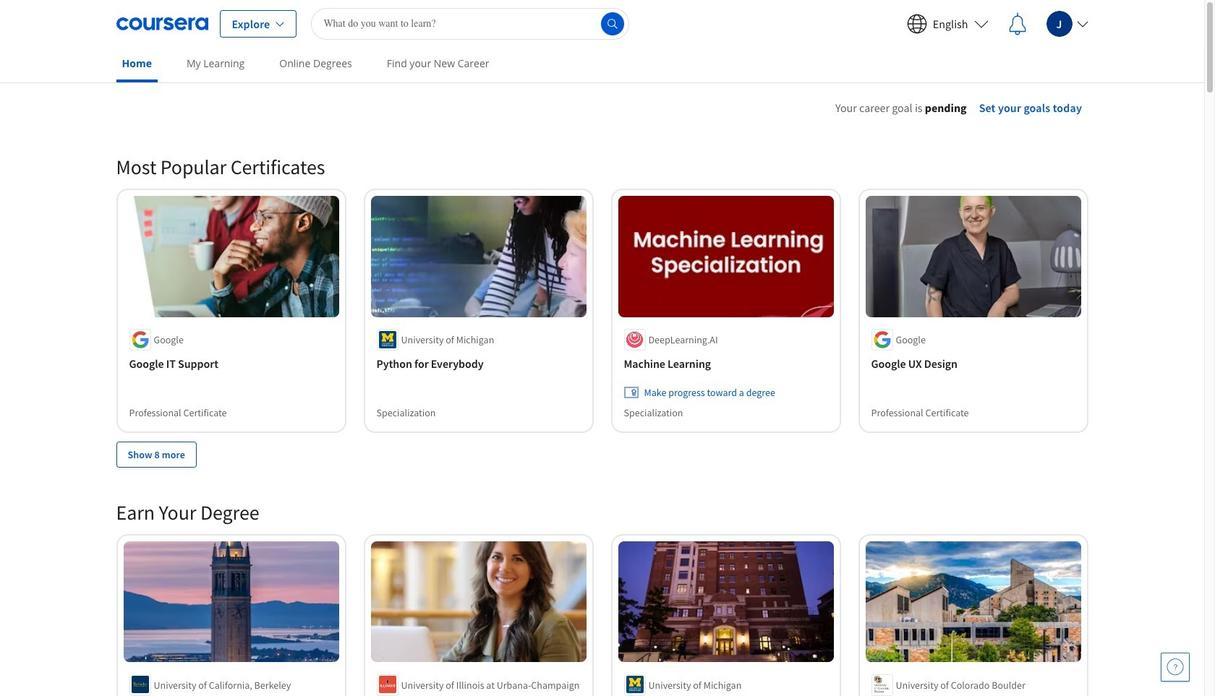 Task type: locate. For each thing, give the bounding box(es) containing it.
What do you want to learn? text field
[[311, 8, 630, 39]]

most popular certificates collection element
[[107, 131, 1097, 491]]

None search field
[[311, 8, 630, 39]]

region
[[688, 119, 1158, 263]]



Task type: describe. For each thing, give the bounding box(es) containing it.
help center image
[[1167, 659, 1184, 676]]

earn your degree collection element
[[107, 476, 1097, 697]]

coursera image
[[116, 12, 208, 35]]



Task type: vqa. For each thing, say whether or not it's contained in the screenshot.
Business at the top left of the page
no



